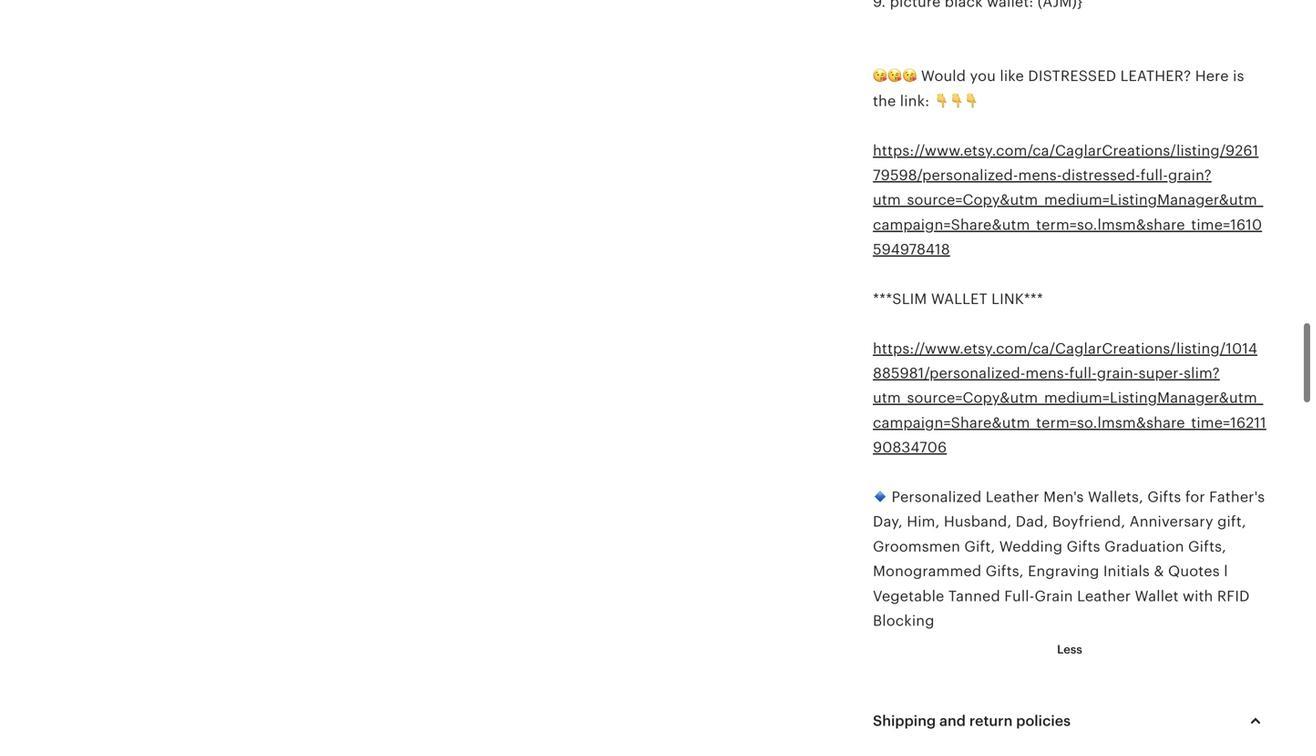 Task type: locate. For each thing, give the bounding box(es) containing it.
campaign=share&utm_term=so.lmsm&share_time=16211
[[873, 415, 1267, 431]]

1 horizontal spatial leather
[[1077, 588, 1131, 605]]

0 vertical spatial leather
[[986, 489, 1040, 506]]

1 horizontal spatial full-
[[1141, 167, 1168, 184]]

leather down initials
[[1077, 588, 1131, 605]]

father's
[[1209, 489, 1265, 506]]

grain-
[[1097, 365, 1139, 382]]

less button
[[1044, 634, 1096, 667]]

rfid
[[1217, 588, 1250, 605]]

🔹
[[873, 489, 888, 506]]

distressed
[[1028, 68, 1116, 84]]

him,
[[907, 514, 940, 531]]

is
[[1233, 68, 1244, 84]]

gift,
[[964, 539, 995, 555]]

0 vertical spatial mens-
[[1018, 167, 1062, 184]]

1 vertical spatial gifts
[[1067, 539, 1101, 555]]

0 vertical spatial gifts,
[[1188, 539, 1227, 555]]

0 horizontal spatial gifts,
[[986, 564, 1024, 580]]

👇👇👇
[[934, 93, 978, 109]]

mens- inside https://www.etsy.com/ca/caglarcreations/listing/1014 885981/personalized-mens-full-grain-super-slim? utm_source=copy&utm_medium=listingmanager&utm_ campaign=share&utm_term=so.lmsm&share_time=16211 90834706
[[1026, 365, 1069, 382]]

mens- down https://www.etsy.com/ca/caglarcreations/listing/1014
[[1026, 365, 1069, 382]]

leather up dad,
[[986, 489, 1040, 506]]

wallet
[[1135, 588, 1179, 605]]

gifts, up full-
[[986, 564, 1024, 580]]

the
[[873, 93, 896, 109]]

mens- inside https://www.etsy.com/ca/caglarcreations/listing/9261 79598/personalized-mens-distressed-full-grain? utm_source=copy&utm_medium=listingmanager&utm_ campaign=share&utm_term=so.lmsm&share_time=1610 594978418
[[1018, 167, 1062, 184]]

utm_source=copy&utm_medium=listingmanager&utm_
[[873, 192, 1263, 208], [873, 390, 1263, 407]]

gift,
[[1217, 514, 1246, 531]]

full-
[[1141, 167, 1168, 184], [1069, 365, 1097, 382]]

1 vertical spatial utm_source=copy&utm_medium=listingmanager&utm_
[[873, 390, 1263, 407]]

1 vertical spatial leather
[[1077, 588, 1131, 605]]

mens-
[[1018, 167, 1062, 184], [1026, 365, 1069, 382]]

tanned
[[949, 588, 1000, 605]]

graduation
[[1105, 539, 1184, 555]]

https://www.etsy.com/ca/caglarcreations/listing/9261 79598/personalized-mens-distressed-full-grain? utm_source=copy&utm_medium=listingmanager&utm_ campaign=share&utm_term=so.lmsm&share_time=1610 594978418
[[873, 142, 1263, 258]]

gifts,
[[1188, 539, 1227, 555], [986, 564, 1024, 580]]

engraving
[[1028, 564, 1099, 580]]

day,
[[873, 514, 903, 531]]

79598/personalized-
[[873, 167, 1018, 184]]

here
[[1195, 68, 1229, 84]]

gifts, up quotes on the right of page
[[1188, 539, 1227, 555]]

1 utm_source=copy&utm_medium=listingmanager&utm_ from the top
[[873, 192, 1263, 208]]

gifts up anniversary
[[1148, 489, 1181, 506]]

90834706
[[873, 440, 947, 456]]

885981/personalized-
[[873, 365, 1026, 382]]

gifts
[[1148, 489, 1181, 506], [1067, 539, 1101, 555]]

personalized
[[892, 489, 982, 506]]

would
[[921, 68, 966, 84]]

mens- down https://www.etsy.com/ca/caglarcreations/listing/9261
[[1018, 167, 1062, 184]]

utm_source=copy&utm_medium=listingmanager&utm_ up campaign=share&utm_term=so.lmsm&share_time=16211
[[873, 390, 1263, 407]]

slim?
[[1184, 365, 1220, 382]]

&
[[1154, 564, 1164, 580]]

0 horizontal spatial leather
[[986, 489, 1040, 506]]

https://www.etsy.com/ca/caglarcreations/listing/1014 885981/personalized-mens-full-grain-super-slim? utm_source=copy&utm_medium=listingmanager&utm_ campaign=share&utm_term=so.lmsm&share_time=16211 90834706 link
[[873, 341, 1267, 456]]

mens- for 885981/personalized-
[[1026, 365, 1069, 382]]

utm_source=copy&utm_medium=listingmanager&utm_ up campaign=share&utm_term=so.lmsm&share_time=1610
[[873, 192, 1263, 208]]

return
[[969, 713, 1013, 730]]

2 utm_source=copy&utm_medium=listingmanager&utm_ from the top
[[873, 390, 1263, 407]]

men's
[[1044, 489, 1084, 506]]

1 horizontal spatial gifts
[[1148, 489, 1181, 506]]

leather
[[986, 489, 1040, 506], [1077, 588, 1131, 605]]

1 vertical spatial full-
[[1069, 365, 1097, 382]]

0 vertical spatial full-
[[1141, 167, 1168, 184]]

1 vertical spatial mens-
[[1026, 365, 1069, 382]]

monogrammed
[[873, 564, 982, 580]]

0 vertical spatial utm_source=copy&utm_medium=listingmanager&utm_
[[873, 192, 1263, 208]]

🔹  personalized leather men's wallets, gifts for father's day, him, husband, dad, boyfriend, anniversary gift, groomsmen gift, wedding gifts graduation gifts, monogrammed gifts, engraving initials & quotes l vegetable tanned full-grain leather wallet with rfid blocking
[[873, 489, 1265, 630]]

shipping
[[873, 713, 936, 730]]

gifts down the boyfriend,
[[1067, 539, 1101, 555]]

husband,
[[944, 514, 1012, 531]]

0 horizontal spatial full-
[[1069, 365, 1097, 382]]



Task type: vqa. For each thing, say whether or not it's contained in the screenshot.
the super-
yes



Task type: describe. For each thing, give the bounding box(es) containing it.
with
[[1183, 588, 1213, 605]]

***slim wallet link***
[[873, 291, 1043, 307]]

0 horizontal spatial gifts
[[1067, 539, 1101, 555]]

utm_source=copy&utm_medium=listingmanager&utm_ inside https://www.etsy.com/ca/caglarcreations/listing/1014 885981/personalized-mens-full-grain-super-slim? utm_source=copy&utm_medium=listingmanager&utm_ campaign=share&utm_term=so.lmsm&share_time=16211 90834706
[[873, 390, 1263, 407]]

and
[[940, 713, 966, 730]]

0 vertical spatial gifts
[[1148, 489, 1181, 506]]

anniversary
[[1130, 514, 1213, 531]]

shipping and return policies
[[873, 713, 1071, 730]]

full- inside https://www.etsy.com/ca/caglarcreations/listing/1014 885981/personalized-mens-full-grain-super-slim? utm_source=copy&utm_medium=listingmanager&utm_ campaign=share&utm_term=so.lmsm&share_time=16211 90834706
[[1069, 365, 1097, 382]]

policies
[[1016, 713, 1071, 730]]

full- inside https://www.etsy.com/ca/caglarcreations/listing/9261 79598/personalized-mens-distressed-full-grain? utm_source=copy&utm_medium=listingmanager&utm_ campaign=share&utm_term=so.lmsm&share_time=1610 594978418
[[1141, 167, 1168, 184]]

1 vertical spatial gifts,
[[986, 564, 1024, 580]]

594978418
[[873, 242, 950, 258]]

vegetable
[[873, 588, 945, 605]]

😘😘😘 would you like distressed leather? here is the link: 👇👇👇
[[873, 68, 1244, 109]]

https://www.etsy.com/ca/caglarcreations/listing/9261 79598/personalized-mens-distressed-full-grain? utm_source=copy&utm_medium=listingmanager&utm_ campaign=share&utm_term=so.lmsm&share_time=1610 594978418 link
[[873, 142, 1263, 258]]

distressed-
[[1062, 167, 1141, 184]]

link***
[[992, 291, 1043, 307]]

😘😘😘
[[873, 68, 917, 84]]

https://www.etsy.com/ca/caglarcreations/listing/9261
[[873, 142, 1259, 159]]

full-
[[1004, 588, 1035, 605]]

super-
[[1139, 365, 1184, 382]]

blocking
[[873, 613, 935, 630]]

mens- for 79598/personalized-
[[1018, 167, 1062, 184]]

you
[[970, 68, 996, 84]]

grain?
[[1168, 167, 1212, 184]]

like
[[1000, 68, 1024, 84]]

dad,
[[1016, 514, 1048, 531]]

campaign=share&utm_term=so.lmsm&share_time=1610
[[873, 217, 1262, 233]]

wedding
[[999, 539, 1063, 555]]

for
[[1185, 489, 1205, 506]]

leather?
[[1120, 68, 1191, 84]]

less
[[1057, 644, 1082, 657]]

https://www.etsy.com/ca/caglarcreations/listing/1014
[[873, 341, 1258, 357]]

l
[[1224, 564, 1228, 580]]

https://www.etsy.com/ca/caglarcreations/listing/1014 885981/personalized-mens-full-grain-super-slim? utm_source=copy&utm_medium=listingmanager&utm_ campaign=share&utm_term=so.lmsm&share_time=16211 90834706
[[873, 341, 1267, 456]]

initials
[[1103, 564, 1150, 580]]

link:
[[900, 93, 930, 109]]

grain
[[1035, 588, 1073, 605]]

wallet
[[931, 291, 988, 307]]

shipping and return policies button
[[857, 700, 1283, 741]]

***slim
[[873, 291, 927, 307]]

wallets,
[[1088, 489, 1144, 506]]

boyfriend,
[[1052, 514, 1126, 531]]

1 horizontal spatial gifts,
[[1188, 539, 1227, 555]]

quotes
[[1168, 564, 1220, 580]]

groomsmen
[[873, 539, 960, 555]]



